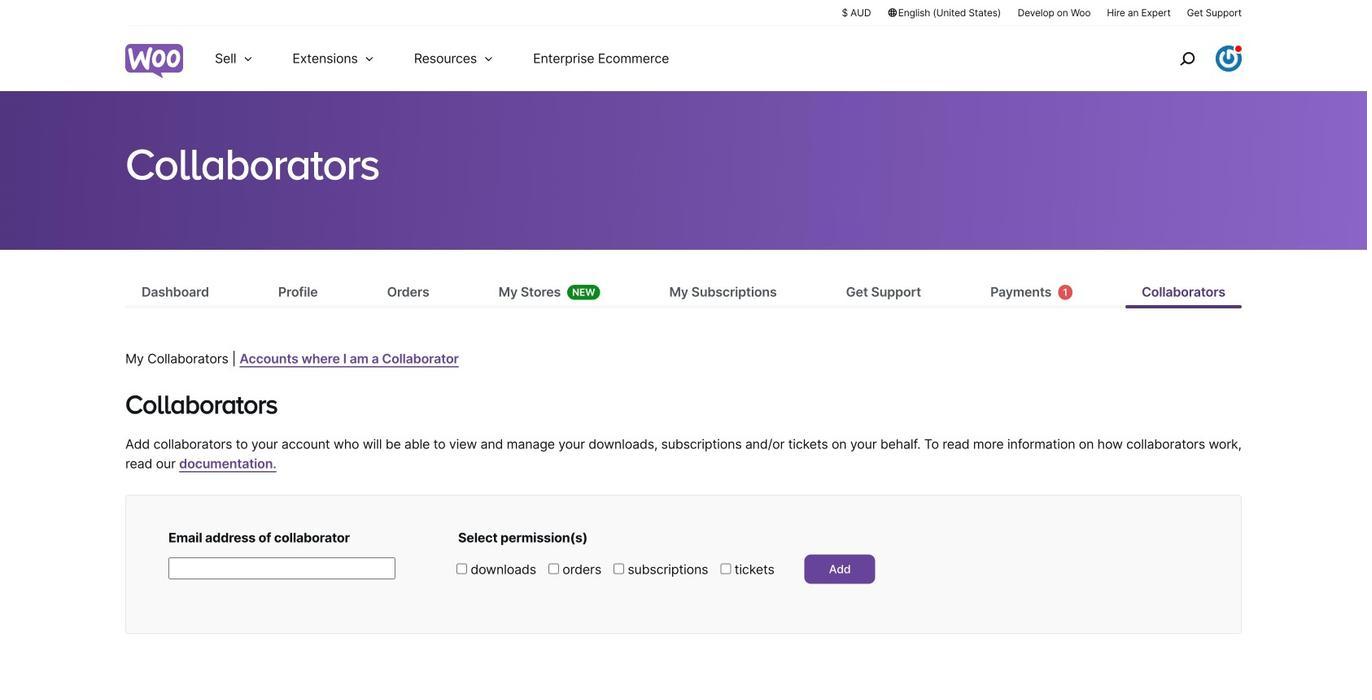 Task type: vqa. For each thing, say whether or not it's contained in the screenshot.
1st Toggle from the top
no



Task type: locate. For each thing, give the bounding box(es) containing it.
None checkbox
[[457, 564, 467, 574], [549, 564, 559, 574], [457, 564, 467, 574], [549, 564, 559, 574]]

search image
[[1175, 46, 1201, 72]]

service navigation menu element
[[1145, 32, 1242, 85]]

None checkbox
[[614, 564, 624, 574], [721, 564, 731, 574], [614, 564, 624, 574], [721, 564, 731, 574]]



Task type: describe. For each thing, give the bounding box(es) containing it.
open account menu image
[[1216, 46, 1242, 72]]



